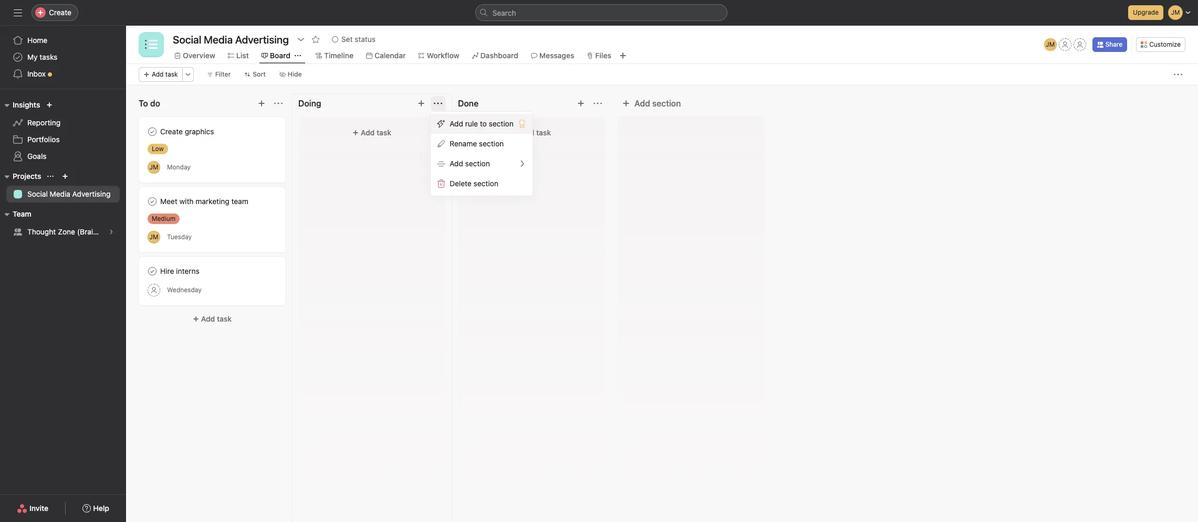 Task type: vqa. For each thing, say whether or not it's contained in the screenshot.
the topmost Mw 'button'
no



Task type: locate. For each thing, give the bounding box(es) containing it.
1 vertical spatial completed checkbox
[[146, 265, 159, 278]]

goals
[[27, 152, 47, 161]]

2 add task image from the left
[[577, 99, 585, 108]]

insights button
[[0, 99, 40, 111]]

1 vertical spatial jm button
[[148, 161, 160, 174]]

jm
[[1046, 40, 1055, 48], [149, 163, 158, 171], [149, 233, 158, 241]]

filter button
[[202, 67, 236, 82]]

0 vertical spatial completed image
[[146, 126, 159, 138]]

thought
[[27, 228, 56, 236]]

more actions image
[[1174, 70, 1183, 79], [185, 71, 191, 78]]

2 completed image from the top
[[146, 265, 159, 278]]

board link
[[262, 50, 291, 61]]

files link
[[587, 50, 612, 61]]

2 vertical spatial jm button
[[148, 231, 160, 244]]

1 vertical spatial create
[[160, 127, 183, 136]]

completed image left hire on the bottom of page
[[146, 265, 159, 278]]

customize
[[1150, 40, 1181, 48]]

messages
[[539, 51, 574, 60]]

dashboard link
[[472, 50, 518, 61]]

1 completed checkbox from the top
[[146, 126, 159, 138]]

completed image
[[146, 126, 159, 138], [146, 265, 159, 278]]

inbox
[[27, 69, 46, 78]]

medium
[[152, 215, 176, 223]]

show options image
[[297, 35, 305, 44]]

to do
[[139, 99, 160, 108]]

2 completed checkbox from the top
[[146, 265, 159, 278]]

thought zone (brainstorm space)
[[27, 228, 143, 236]]

create up home "link" at the left of page
[[49, 8, 71, 17]]

invite button
[[10, 500, 55, 519]]

meet with marketing team
[[160, 197, 248, 206]]

1 more section actions image from the left
[[274, 99, 283, 108]]

add inside menu item
[[450, 119, 463, 128]]

wednesday
[[167, 286, 202, 294]]

create up low
[[160, 127, 183, 136]]

0 horizontal spatial add task image
[[417, 99, 426, 108]]

add task image
[[257, 99, 266, 108]]

team
[[13, 210, 31, 219]]

1 horizontal spatial more section actions image
[[434, 99, 442, 108]]

customize button
[[1137, 37, 1186, 52]]

0 vertical spatial completed checkbox
[[146, 126, 159, 138]]

0 horizontal spatial add section
[[450, 159, 490, 168]]

add task image left more section actions image
[[577, 99, 585, 108]]

1 horizontal spatial create
[[160, 127, 183, 136]]

jm button
[[1044, 38, 1057, 51], [148, 161, 160, 174], [148, 231, 160, 244]]

completed checkbox up low
[[146, 126, 159, 138]]

inbox link
[[6, 66, 120, 82]]

see details, thought zone (brainstorm space) image
[[108, 229, 115, 235]]

set
[[341, 35, 353, 44]]

interns
[[176, 267, 199, 276]]

list image
[[145, 38, 158, 51]]

sort button
[[240, 67, 271, 82]]

0 horizontal spatial more actions image
[[185, 71, 191, 78]]

media
[[50, 190, 70, 199]]

add section
[[635, 99, 681, 108], [450, 159, 490, 168]]

monday
[[167, 163, 191, 171]]

more section actions image
[[594, 99, 602, 108]]

social media advertising link
[[6, 186, 120, 203]]

0 vertical spatial add section
[[635, 99, 681, 108]]

1 add task image from the left
[[417, 99, 426, 108]]

rename
[[450, 139, 477, 148]]

more section actions image
[[274, 99, 283, 108], [434, 99, 442, 108]]

low
[[152, 145, 164, 153]]

1 completed image from the top
[[146, 126, 159, 138]]

create for create
[[49, 8, 71, 17]]

more actions image down overview link
[[185, 71, 191, 78]]

0 horizontal spatial create
[[49, 8, 71, 17]]

hire
[[160, 267, 174, 276]]

None text field
[[170, 30, 292, 49]]

thought zone (brainstorm space) link
[[6, 224, 143, 241]]

completed image up low
[[146, 126, 159, 138]]

set status button
[[327, 32, 380, 47]]

1 horizontal spatial add task image
[[577, 99, 585, 108]]

jm button for create graphics
[[148, 161, 160, 174]]

workflow
[[427, 51, 460, 60]]

filter
[[215, 70, 231, 78]]

projects button
[[0, 170, 41, 183]]

more section actions image left done
[[434, 99, 442, 108]]

2 vertical spatial jm
[[149, 233, 158, 241]]

add task image left done
[[417, 99, 426, 108]]

add task
[[152, 70, 178, 78], [361, 128, 391, 137], [521, 128, 551, 137], [201, 315, 232, 324]]

Search tasks, projects, and more text field
[[475, 4, 727, 21]]

insights element
[[0, 96, 126, 167]]

add inside button
[[635, 99, 650, 108]]

0 horizontal spatial more section actions image
[[274, 99, 283, 108]]

2 more section actions image from the left
[[434, 99, 442, 108]]

0 vertical spatial create
[[49, 8, 71, 17]]

marketing
[[196, 197, 229, 206]]

completed checkbox for create
[[146, 126, 159, 138]]

doing
[[298, 99, 321, 108]]

more section actions image right add task icon at the top left of the page
[[274, 99, 283, 108]]

more actions image down customize
[[1174, 70, 1183, 79]]

add section inside add section button
[[635, 99, 681, 108]]

to
[[480, 119, 487, 128]]

my tasks link
[[6, 49, 120, 66]]

add
[[152, 70, 164, 78], [635, 99, 650, 108], [450, 119, 463, 128], [361, 128, 375, 137], [521, 128, 535, 137], [450, 159, 463, 168], [201, 315, 215, 324]]

1 vertical spatial completed image
[[146, 265, 159, 278]]

set status
[[341, 35, 376, 44]]

add task image
[[417, 99, 426, 108], [577, 99, 585, 108]]

add to starred image
[[311, 35, 320, 44]]

teams element
[[0, 205, 143, 243]]

task
[[165, 70, 178, 78], [377, 128, 391, 137], [536, 128, 551, 137], [217, 315, 232, 324]]

add tab image
[[619, 51, 627, 60]]

completed image for hire interns
[[146, 265, 159, 278]]

Completed checkbox
[[146, 126, 159, 138], [146, 265, 159, 278]]

zone
[[58, 228, 75, 236]]

new project or portfolio image
[[62, 173, 69, 180]]

my
[[27, 53, 38, 61]]

create inside dropdown button
[[49, 8, 71, 17]]

section
[[652, 99, 681, 108], [489, 119, 514, 128], [479, 139, 504, 148], [465, 159, 490, 168], [474, 179, 499, 188]]

create
[[49, 8, 71, 17], [160, 127, 183, 136]]

add task button
[[139, 67, 183, 82], [305, 123, 439, 142], [464, 123, 599, 142], [139, 310, 286, 329]]

projects
[[13, 172, 41, 181]]

jm for create graphics
[[149, 163, 158, 171]]

1 vertical spatial jm
[[149, 163, 158, 171]]

projects element
[[0, 167, 126, 205]]

insights
[[13, 100, 40, 109]]

invite
[[29, 504, 48, 513]]

list
[[236, 51, 249, 60]]

tuesday button
[[167, 233, 192, 241]]

1 horizontal spatial add section
[[635, 99, 681, 108]]

graphics
[[185, 127, 214, 136]]

Completed checkbox
[[146, 195, 159, 208]]

overview link
[[174, 50, 215, 61]]

add task image for done
[[577, 99, 585, 108]]

completed checkbox left hire on the bottom of page
[[146, 265, 159, 278]]



Task type: describe. For each thing, give the bounding box(es) containing it.
add rule to section menu item
[[431, 114, 533, 134]]

jm button for meet with marketing team
[[148, 231, 160, 244]]

completed image for create graphics
[[146, 126, 159, 138]]

calendar
[[375, 51, 406, 60]]

jm for meet with marketing team
[[149, 233, 158, 241]]

(brainstorm
[[77, 228, 117, 236]]

delete section
[[450, 179, 499, 188]]

monday button
[[167, 163, 191, 171]]

status
[[355, 35, 376, 44]]

team button
[[0, 208, 31, 221]]

1 vertical spatial add section
[[450, 159, 490, 168]]

workflow link
[[418, 50, 460, 61]]

show options, current sort, top image
[[48, 173, 54, 180]]

completed checkbox for hire
[[146, 265, 159, 278]]

portfolios link
[[6, 131, 120, 148]]

sort
[[253, 70, 266, 78]]

create graphics
[[160, 127, 214, 136]]

social
[[27, 190, 48, 199]]

add section button
[[618, 94, 685, 113]]

portfolios
[[27, 135, 60, 144]]

timeline
[[324, 51, 354, 60]]

help
[[93, 504, 109, 513]]

team
[[231, 197, 248, 206]]

messages link
[[531, 50, 574, 61]]

wednesday button
[[167, 286, 202, 294]]

calendar link
[[366, 50, 406, 61]]

upgrade button
[[1129, 5, 1164, 20]]

tab actions image
[[295, 53, 301, 59]]

overview
[[183, 51, 215, 60]]

1 horizontal spatial more actions image
[[1174, 70, 1183, 79]]

add task image for doing
[[417, 99, 426, 108]]

hire interns
[[160, 267, 199, 276]]

dashboard
[[481, 51, 518, 60]]

my tasks
[[27, 53, 57, 61]]

section inside menu item
[[489, 119, 514, 128]]

home link
[[6, 32, 120, 49]]

share button
[[1093, 37, 1128, 52]]

more section actions image for to do
[[274, 99, 283, 108]]

social media advertising
[[27, 190, 111, 199]]

create for create graphics
[[160, 127, 183, 136]]

completed image
[[146, 195, 159, 208]]

advertising
[[72, 190, 111, 199]]

rename section
[[450, 139, 504, 148]]

create button
[[32, 4, 78, 21]]

files
[[596, 51, 612, 60]]

upgrade
[[1133, 8, 1159, 16]]

delete
[[450, 179, 472, 188]]

hide sidebar image
[[14, 8, 22, 17]]

tuesday
[[167, 233, 192, 241]]

0 vertical spatial jm
[[1046, 40, 1055, 48]]

hide
[[288, 70, 302, 78]]

global element
[[0, 26, 126, 89]]

hide button
[[275, 67, 307, 82]]

space)
[[119, 228, 143, 236]]

share
[[1106, 40, 1123, 48]]

add rule to section
[[450, 119, 514, 128]]

with
[[179, 197, 194, 206]]

0 vertical spatial jm button
[[1044, 38, 1057, 51]]

board
[[270, 51, 291, 60]]

new image
[[46, 102, 53, 108]]

section inside button
[[652, 99, 681, 108]]

reporting
[[27, 118, 60, 127]]

home
[[27, 36, 47, 45]]

done
[[458, 99, 479, 108]]

tasks
[[40, 53, 57, 61]]

meet
[[160, 197, 177, 206]]

timeline link
[[316, 50, 354, 61]]

reporting link
[[6, 115, 120, 131]]

goals link
[[6, 148, 120, 165]]

rule
[[465, 119, 478, 128]]

list link
[[228, 50, 249, 61]]

help button
[[76, 500, 116, 519]]

more section actions image for doing
[[434, 99, 442, 108]]



